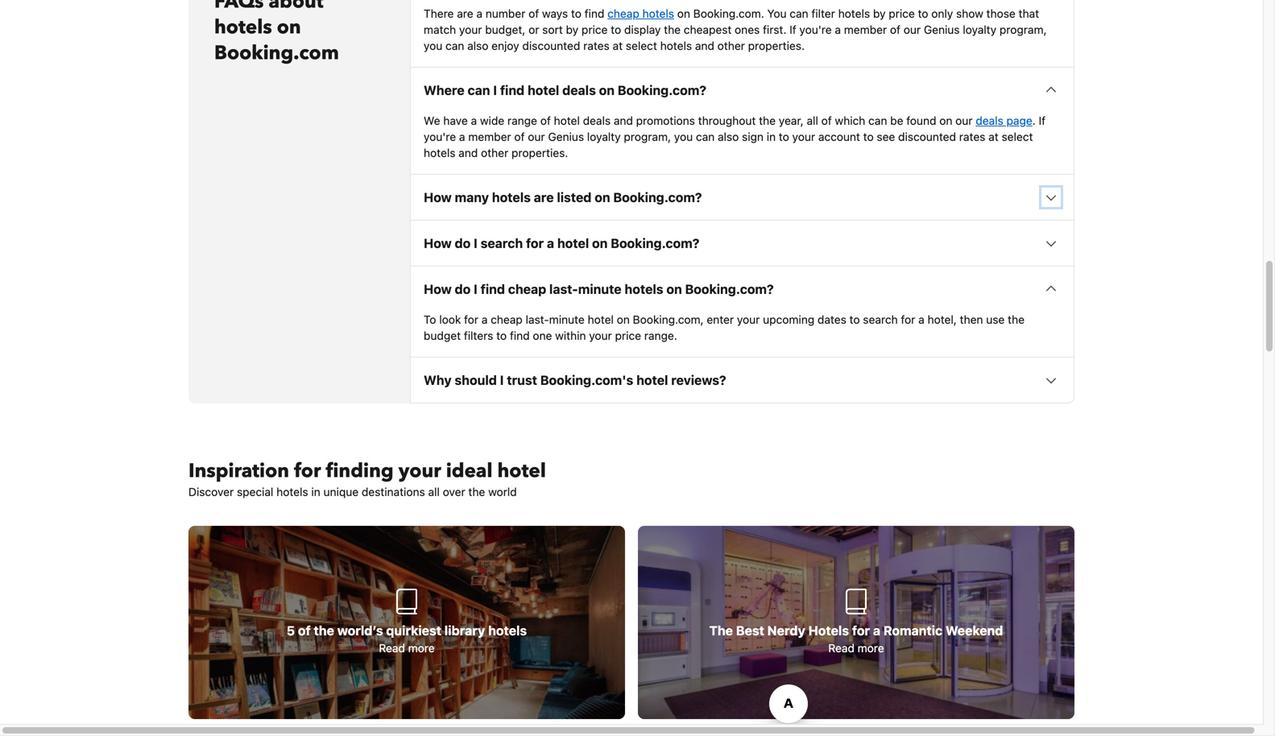 Task type: describe. For each thing, give the bounding box(es) containing it.
i for for
[[474, 236, 478, 251]]

to left see
[[864, 130, 874, 144]]

1 vertical spatial by
[[566, 23, 579, 36]]

where
[[424, 83, 465, 98]]

booking.com's
[[541, 373, 634, 388]]

how for how do i search for a hotel on booking.com?
[[424, 236, 452, 251]]

can down match
[[446, 39, 465, 52]]

filters
[[464, 329, 494, 343]]

a left wide
[[471, 114, 477, 127]]

your inside . if you're a member of our genius loyalty program, you can also sign in to your account to see discounted rates at select hotels and other properties.
[[793, 130, 816, 144]]

other inside . if you're a member of our genius loyalty program, you can also sign in to your account to see discounted rates at select hotels and other properties.
[[481, 146, 509, 160]]

a left the hotel, at right top
[[919, 313, 925, 326]]

your right enter
[[737, 313, 760, 326]]

.
[[1033, 114, 1036, 127]]

deals down where can i find hotel deals on booking.com?
[[583, 114, 611, 127]]

the inside on booking.com. you can filter hotels by price to only show those that match your budget, or sort by price to display the cheapest ones first. if you're a member of our genius loyalty program, you can also enjoy discounted rates at select hotels and other properties.
[[664, 23, 681, 36]]

range
[[508, 114, 538, 127]]

hotels inside . if you're a member of our genius loyalty program, you can also sign in to your account to see discounted rates at select hotels and other properties.
[[424, 146, 456, 160]]

cheap for hotels
[[508, 282, 547, 297]]

over
[[443, 486, 466, 499]]

0 horizontal spatial price
[[582, 23, 608, 36]]

deals inside dropdown button
[[563, 83, 596, 98]]

do for search
[[455, 236, 471, 251]]

promotions
[[636, 114, 695, 127]]

a inside on booking.com. you can filter hotels by price to only show those that match your budget, or sort by price to display the cheapest ones first. if you're a member of our genius loyalty program, you can also enjoy discounted rates at select hotels and other properties.
[[835, 23, 841, 36]]

inspiration for finding your ideal hotel discover special hotels in unique destinations all over the world
[[189, 458, 546, 499]]

the inside the inspiration for finding your ideal hotel discover special hotels in unique destinations all over the world
[[469, 486, 485, 499]]

sort
[[543, 23, 563, 36]]

at inside . if you're a member of our genius loyalty program, you can also sign in to your account to see discounted rates at select hotels and other properties.
[[989, 130, 999, 144]]

why should i trust booking.com's hotel reviews? button
[[411, 358, 1074, 403]]

i for hotel
[[493, 83, 497, 98]]

weekend
[[946, 623, 1004, 639]]

to right filters
[[497, 329, 507, 343]]

at inside on booking.com. you can filter hotels by price to only show those that match your budget, or sort by price to display the cheapest ones first. if you're a member of our genius loyalty program, you can also enjoy discounted rates at select hotels and other properties.
[[613, 39, 623, 52]]

to left display
[[611, 23, 621, 36]]

those
[[987, 7, 1016, 20]]

find inside to look for a cheap last-minute hotel on booking.com, enter your upcoming dates to search for a hotel, then use the budget filters to find one within your price range.
[[510, 329, 530, 343]]

cheap hotels link
[[608, 7, 675, 20]]

there are a number of ways to find cheap hotels
[[424, 7, 675, 20]]

budget,
[[485, 23, 526, 36]]

and inside . if you're a member of our genius loyalty program, you can also sign in to your account to see discounted rates at select hotels and other properties.
[[459, 146, 478, 160]]

faqs about hotels on booking.com
[[214, 0, 339, 67]]

the best nerdy hotels for a romantic weekend read more
[[710, 623, 1004, 655]]

special
[[237, 486, 274, 499]]

nerdy
[[768, 623, 806, 639]]

select inside . if you're a member of our genius loyalty program, you can also sign in to your account to see discounted rates at select hotels and other properties.
[[1002, 130, 1034, 144]]

which
[[835, 114, 866, 127]]

there
[[424, 7, 454, 20]]

ones
[[735, 23, 760, 36]]

if inside . if you're a member of our genius loyalty program, you can also sign in to your account to see discounted rates at select hotels and other properties.
[[1039, 114, 1046, 127]]

on inside the how many hotels are listed on booking.com? "dropdown button"
[[595, 190, 611, 205]]

only
[[932, 7, 954, 20]]

listed
[[557, 190, 592, 205]]

are inside "dropdown button"
[[534, 190, 554, 205]]

select inside on booking.com. you can filter hotels by price to only show those that match your budget, or sort by price to display the cheapest ones first. if you're a member of our genius loyalty program, you can also enjoy discounted rates at select hotels and other properties.
[[626, 39, 658, 52]]

how do i search for a hotel on booking.com?
[[424, 236, 700, 251]]

how do i search for a hotel on booking.com? button
[[411, 221, 1074, 266]]

see
[[877, 130, 896, 144]]

more inside 5 of the world's quirkiest library hotels read more
[[408, 642, 435, 655]]

booking.com? up how do i find cheap last-minute hotels on booking.com? on the top
[[611, 236, 700, 251]]

how many hotels are listed on booking.com?
[[424, 190, 702, 205]]

year,
[[779, 114, 804, 127]]

i for cheap
[[474, 282, 478, 297]]

hotel down where can i find hotel deals on booking.com?
[[554, 114, 580, 127]]

you inside on booking.com. you can filter hotels by price to only show those that match your budget, or sort by price to display the cheapest ones first. if you're a member of our genius loyalty program, you can also enjoy discounted rates at select hotels and other properties.
[[424, 39, 443, 52]]

be
[[891, 114, 904, 127]]

hotels inside "dropdown button"
[[492, 190, 531, 205]]

budget
[[424, 329, 461, 343]]

minute for hotel
[[549, 313, 585, 326]]

filter
[[812, 7, 836, 20]]

all inside the inspiration for finding your ideal hotel discover special hotels in unique destinations all over the world
[[428, 486, 440, 499]]

last- for find
[[550, 282, 578, 297]]

dates
[[818, 313, 847, 326]]

many
[[455, 190, 489, 205]]

booking.com? inside "dropdown button"
[[614, 190, 702, 205]]

unique
[[324, 486, 359, 499]]

accordion control element
[[410, 0, 1075, 404]]

the best nerdy hotels for a romantic weekend image
[[638, 526, 1075, 720]]

in inside the inspiration for finding your ideal hotel discover special hotels in unique destinations all over the world
[[311, 486, 321, 499]]

reviews?
[[672, 373, 727, 388]]

to right the ways
[[571, 7, 582, 20]]

on inside where can i find hotel deals on booking.com? dropdown button
[[599, 83, 615, 98]]

a inside the best nerdy hotels for a romantic weekend read more
[[874, 623, 881, 639]]

5 of the world's quirkiest library hotels read more
[[287, 623, 527, 655]]

0 vertical spatial cheap
[[608, 7, 640, 20]]

cheap for hotel
[[491, 313, 523, 326]]

the inside 5 of the world's quirkiest library hotels read more
[[314, 623, 334, 639]]

how for how many hotels are listed on booking.com?
[[424, 190, 452, 205]]

about
[[269, 0, 324, 15]]

discover
[[189, 486, 234, 499]]

deals left page
[[976, 114, 1004, 127]]

program, inside . if you're a member of our genius loyalty program, you can also sign in to your account to see discounted rates at select hotels and other properties.
[[624, 130, 671, 144]]

also inside . if you're a member of our genius loyalty program, you can also sign in to your account to see discounted rates at select hotels and other properties.
[[718, 130, 739, 144]]

ways
[[542, 7, 568, 20]]

where can i find hotel deals on booking.com? button
[[411, 68, 1074, 113]]

have
[[444, 114, 468, 127]]

hotel,
[[928, 313, 957, 326]]

one
[[533, 329, 552, 343]]

the up sign
[[759, 114, 776, 127]]

where can i find hotel deals on booking.com?
[[424, 83, 707, 98]]

found
[[907, 114, 937, 127]]

match
[[424, 23, 456, 36]]

genius inside . if you're a member of our genius loyalty program, you can also sign in to your account to see discounted rates at select hotels and other properties.
[[548, 130, 584, 144]]

minute for hotels
[[578, 282, 622, 297]]

trust
[[507, 373, 537, 388]]

a inside . if you're a member of our genius loyalty program, you can also sign in to your account to see discounted rates at select hotels and other properties.
[[459, 130, 465, 144]]

discounted inside . if you're a member of our genius loyalty program, you can also sign in to your account to see discounted rates at select hotels and other properties.
[[899, 130, 957, 144]]

to right 'dates'
[[850, 313, 860, 326]]

finding
[[326, 458, 394, 485]]

for up filters
[[464, 313, 479, 326]]

the
[[710, 623, 733, 639]]

why
[[424, 373, 452, 388]]

on inside on booking.com. you can filter hotels by price to only show those that match your budget, or sort by price to display the cheapest ones first. if you're a member of our genius loyalty program, you can also enjoy discounted rates at select hotels and other properties.
[[678, 7, 691, 20]]

hotels inside the inspiration for finding your ideal hotel discover special hotels in unique destinations all over the world
[[277, 486, 308, 499]]

how for how do i find cheap last-minute hotels on booking.com?
[[424, 282, 452, 297]]

we have a wide range of hotel deals and promotions throughout the year, all of which can be found on our deals page
[[424, 114, 1033, 127]]

can inside . if you're a member of our genius loyalty program, you can also sign in to your account to see discounted rates at select hotels and other properties.
[[696, 130, 715, 144]]

look
[[439, 313, 461, 326]]

hotels inside dropdown button
[[625, 282, 664, 297]]

how many hotels are listed on booking.com? button
[[411, 175, 1074, 220]]

if inside on booking.com. you can filter hotels by price to only show those that match your budget, or sort by price to display the cheapest ones first. if you're a member of our genius loyalty program, you can also enjoy discounted rates at select hotels and other properties.
[[790, 23, 797, 36]]

booking.com,
[[633, 313, 704, 326]]

of inside . if you're a member of our genius loyalty program, you can also sign in to your account to see discounted rates at select hotels and other properties.
[[515, 130, 525, 144]]

cheapest
[[684, 23, 732, 36]]

destinations
[[362, 486, 425, 499]]

how do i find cheap last-minute hotels on booking.com? button
[[411, 267, 1074, 312]]

library
[[445, 623, 485, 639]]

the inside to look for a cheap last-minute hotel on booking.com, enter your upcoming dates to search for a hotel, then use the budget filters to find one within your price range.
[[1008, 313, 1025, 326]]



Task type: locate. For each thing, give the bounding box(es) containing it.
then
[[960, 313, 984, 326]]

. if you're a member of our genius loyalty program, you can also sign in to your account to see discounted rates at select hotels and other properties.
[[424, 114, 1046, 160]]

the right 5
[[314, 623, 334, 639]]

member inside on booking.com. you can filter hotels by price to only show those that match your budget, or sort by price to display the cheapest ones first. if you're a member of our genius loyalty program, you can also enjoy discounted rates at select hotels and other properties.
[[844, 23, 887, 36]]

rates down "deals page" link
[[960, 130, 986, 144]]

your inside on booking.com. you can filter hotels by price to only show those that match your budget, or sort by price to display the cheapest ones first. if you're a member of our genius loyalty program, you can also enjoy discounted rates at select hotels and other properties.
[[459, 23, 482, 36]]

at down cheap hotels link
[[613, 39, 623, 52]]

the right display
[[664, 23, 681, 36]]

search inside to look for a cheap last-minute hotel on booking.com, enter your upcoming dates to search for a hotel, then use the budget filters to find one within your price range.
[[863, 313, 898, 326]]

1 vertical spatial genius
[[548, 130, 584, 144]]

2 read from the left
[[829, 642, 855, 655]]

on inside to look for a cheap last-minute hotel on booking.com, enter your upcoming dates to search for a hotel, then use the budget filters to find one within your price range.
[[617, 313, 630, 326]]

1 horizontal spatial program,
[[1000, 23, 1047, 36]]

cheap inside how do i find cheap last-minute hotels on booking.com? dropdown button
[[508, 282, 547, 297]]

a down filter
[[835, 23, 841, 36]]

on booking.com. you can filter hotels by price to only show those that match your budget, or sort by price to display the cheapest ones first. if you're a member of our genius loyalty program, you can also enjoy discounted rates at select hotels and other properties.
[[424, 7, 1047, 52]]

quirkiest
[[386, 623, 442, 639]]

how inside dropdown button
[[424, 282, 452, 297]]

do inside dropdown button
[[455, 236, 471, 251]]

rates inside . if you're a member of our genius loyalty program, you can also sign in to your account to see discounted rates at select hotels and other properties.
[[960, 130, 986, 144]]

read down hotels
[[829, 642, 855, 655]]

0 horizontal spatial loyalty
[[587, 130, 621, 144]]

read inside 5 of the world's quirkiest library hotels read more
[[379, 642, 405, 655]]

your right match
[[459, 23, 482, 36]]

0 horizontal spatial also
[[468, 39, 489, 52]]

of inside on booking.com. you can filter hotels by price to only show those that match your budget, or sort by price to display the cheapest ones first. if you're a member of our genius loyalty program, you can also enjoy discounted rates at select hotels and other properties.
[[890, 23, 901, 36]]

member
[[844, 23, 887, 36], [468, 130, 511, 144]]

0 horizontal spatial genius
[[548, 130, 584, 144]]

hotel down range.
[[637, 373, 668, 388]]

in right sign
[[767, 130, 776, 144]]

0 vertical spatial properties.
[[748, 39, 805, 52]]

i down many
[[474, 236, 478, 251]]

how inside "dropdown button"
[[424, 190, 452, 205]]

hotels
[[809, 623, 850, 639]]

other inside on booking.com. you can filter hotels by price to only show those that match your budget, or sort by price to display the cheapest ones first. if you're a member of our genius loyalty program, you can also enjoy discounted rates at select hotels and other properties.
[[718, 39, 745, 52]]

that
[[1019, 7, 1040, 20]]

to down year,
[[779, 130, 790, 144]]

1 horizontal spatial genius
[[924, 23, 960, 36]]

for inside the best nerdy hotels for a romantic weekend read more
[[853, 623, 870, 639]]

i up wide
[[493, 83, 497, 98]]

1 how from the top
[[424, 190, 452, 205]]

0 horizontal spatial discounted
[[523, 39, 581, 52]]

1 vertical spatial program,
[[624, 130, 671, 144]]

account
[[819, 130, 861, 144]]

more inside the best nerdy hotels for a romantic weekend read more
[[858, 642, 885, 655]]

you're inside on booking.com. you can filter hotels by price to only show those that match your budget, or sort by price to display the cheapest ones first. if you're a member of our genius loyalty program, you can also enjoy discounted rates at select hotels and other properties.
[[800, 23, 832, 36]]

you
[[768, 7, 787, 20]]

a
[[477, 7, 483, 20], [835, 23, 841, 36], [471, 114, 477, 127], [459, 130, 465, 144], [547, 236, 555, 251], [482, 313, 488, 326], [919, 313, 925, 326], [874, 623, 881, 639]]

1 vertical spatial minute
[[549, 313, 585, 326]]

0 horizontal spatial by
[[566, 23, 579, 36]]

for inside the inspiration for finding your ideal hotel discover special hotels in unique destinations all over the world
[[294, 458, 321, 485]]

program, down promotions
[[624, 130, 671, 144]]

more
[[408, 642, 435, 655], [858, 642, 885, 655]]

1 vertical spatial are
[[534, 190, 554, 205]]

0 vertical spatial by
[[874, 7, 886, 20]]

you inside . if you're a member of our genius loyalty program, you can also sign in to your account to see discounted rates at select hotels and other properties.
[[674, 130, 693, 144]]

0 horizontal spatial more
[[408, 642, 435, 655]]

cheap inside to look for a cheap last-minute hotel on booking.com, enter your upcoming dates to search for a hotel, then use the budget filters to find one within your price range.
[[491, 313, 523, 326]]

hotel inside to look for a cheap last-minute hotel on booking.com, enter your upcoming dates to search for a hotel, then use the budget filters to find one within your price range.
[[588, 313, 614, 326]]

1 vertical spatial and
[[614, 114, 633, 127]]

can down throughout
[[696, 130, 715, 144]]

a down how many hotels are listed on booking.com?
[[547, 236, 555, 251]]

how inside dropdown button
[[424, 236, 452, 251]]

member inside . if you're a member of our genius loyalty program, you can also sign in to your account to see discounted rates at select hotels and other properties.
[[468, 130, 511, 144]]

other
[[718, 39, 745, 52], [481, 146, 509, 160]]

0 vertical spatial in
[[767, 130, 776, 144]]

1 vertical spatial all
[[428, 486, 440, 499]]

to left only
[[918, 7, 929, 20]]

first.
[[763, 23, 787, 36]]

use
[[987, 313, 1005, 326]]

1 horizontal spatial loyalty
[[963, 23, 997, 36]]

hotel up range
[[528, 83, 560, 98]]

deals down sort
[[563, 83, 596, 98]]

0 vertical spatial are
[[457, 7, 474, 20]]

i up filters
[[474, 282, 478, 297]]

0 vertical spatial minute
[[578, 282, 622, 297]]

0 horizontal spatial read
[[379, 642, 405, 655]]

a inside dropdown button
[[547, 236, 555, 251]]

0 horizontal spatial program,
[[624, 130, 671, 144]]

world
[[488, 486, 517, 499]]

booking.com
[[214, 40, 339, 67]]

hotels inside faqs about hotels on booking.com
[[214, 14, 272, 41]]

last- inside to look for a cheap last-minute hotel on booking.com, enter your upcoming dates to search for a hotel, then use the budget filters to find one within your price range.
[[526, 313, 549, 326]]

2 more from the left
[[858, 642, 885, 655]]

you down promotions
[[674, 130, 693, 144]]

on
[[678, 7, 691, 20], [277, 14, 301, 41], [599, 83, 615, 98], [940, 114, 953, 127], [595, 190, 611, 205], [592, 236, 608, 251], [667, 282, 682, 297], [617, 313, 630, 326]]

if right first.
[[790, 23, 797, 36]]

search inside dropdown button
[[481, 236, 523, 251]]

all right year,
[[807, 114, 819, 127]]

0 vertical spatial if
[[790, 23, 797, 36]]

can right you
[[790, 7, 809, 20]]

ideal
[[446, 458, 493, 485]]

5
[[287, 623, 295, 639]]

your up the destinations at the left bottom of page
[[399, 458, 441, 485]]

1 do from the top
[[455, 236, 471, 251]]

all left over at left
[[428, 486, 440, 499]]

1 horizontal spatial select
[[1002, 130, 1034, 144]]

a left romantic
[[874, 623, 881, 639]]

1 vertical spatial search
[[863, 313, 898, 326]]

hotel
[[528, 83, 560, 98], [554, 114, 580, 127], [558, 236, 589, 251], [588, 313, 614, 326], [637, 373, 668, 388], [498, 458, 546, 485]]

last- up "one"
[[526, 313, 549, 326]]

cheap
[[608, 7, 640, 20], [508, 282, 547, 297], [491, 313, 523, 326]]

you're down we
[[424, 130, 456, 144]]

program, inside on booking.com. you can filter hotels by price to only show those that match your budget, or sort by price to display the cheapest ones first. if you're a member of our genius loyalty program, you can also enjoy discounted rates at select hotels and other properties.
[[1000, 23, 1047, 36]]

display
[[625, 23, 661, 36]]

inspiration
[[189, 458, 289, 485]]

0 horizontal spatial other
[[481, 146, 509, 160]]

2 do from the top
[[455, 282, 471, 297]]

how do i find cheap last-minute hotels on booking.com?
[[424, 282, 774, 297]]

1 horizontal spatial our
[[904, 23, 921, 36]]

1 vertical spatial properties.
[[512, 146, 568, 160]]

read down quirkiest
[[379, 642, 405, 655]]

2 vertical spatial and
[[459, 146, 478, 160]]

romantic
[[884, 623, 943, 639]]

2 how from the top
[[424, 236, 452, 251]]

booking.com? down promotions
[[614, 190, 702, 205]]

enter
[[707, 313, 734, 326]]

1 horizontal spatial you
[[674, 130, 693, 144]]

1 horizontal spatial are
[[534, 190, 554, 205]]

1 horizontal spatial read
[[829, 642, 855, 655]]

number
[[486, 7, 526, 20]]

our
[[904, 23, 921, 36], [956, 114, 973, 127], [528, 130, 545, 144]]

1 vertical spatial do
[[455, 282, 471, 297]]

2 vertical spatial our
[[528, 130, 545, 144]]

genius inside on booking.com. you can filter hotels by price to only show those that match your budget, or sort by price to display the cheapest ones first. if you're a member of our genius loyalty program, you can also enjoy discounted rates at select hotels and other properties.
[[924, 23, 960, 36]]

booking.com?
[[618, 83, 707, 98], [614, 190, 702, 205], [611, 236, 700, 251], [685, 282, 774, 297]]

1 vertical spatial other
[[481, 146, 509, 160]]

if right .
[[1039, 114, 1046, 127]]

0 vertical spatial at
[[613, 39, 623, 52]]

of inside 5 of the world's quirkiest library hotels read more
[[298, 623, 311, 639]]

5 of the world's quirkiest library hotels image
[[189, 526, 625, 720]]

booking.com.
[[694, 7, 765, 20]]

0 vertical spatial search
[[481, 236, 523, 251]]

select down page
[[1002, 130, 1034, 144]]

search right 'dates'
[[863, 313, 898, 326]]

can up see
[[869, 114, 888, 127]]

0 vertical spatial you're
[[800, 23, 832, 36]]

0 vertical spatial last-
[[550, 282, 578, 297]]

2 horizontal spatial and
[[695, 39, 715, 52]]

0 horizontal spatial you're
[[424, 130, 456, 144]]

select down display
[[626, 39, 658, 52]]

hotels
[[643, 7, 675, 20], [839, 7, 870, 20], [214, 14, 272, 41], [661, 39, 692, 52], [424, 146, 456, 160], [492, 190, 531, 205], [625, 282, 664, 297], [277, 486, 308, 499], [488, 623, 527, 639]]

should
[[455, 373, 497, 388]]

for down how many hotels are listed on booking.com?
[[526, 236, 544, 251]]

i for booking.com's
[[500, 373, 504, 388]]

show
[[957, 7, 984, 20]]

booking.com? up enter
[[685, 282, 774, 297]]

hotel inside the inspiration for finding your ideal hotel discover special hotels in unique destinations all over the world
[[498, 458, 546, 485]]

the right use
[[1008, 313, 1025, 326]]

on inside how do i find cheap last-minute hotels on booking.com? dropdown button
[[667, 282, 682, 297]]

1 horizontal spatial more
[[858, 642, 885, 655]]

by right filter
[[874, 7, 886, 20]]

1 vertical spatial member
[[468, 130, 511, 144]]

we
[[424, 114, 440, 127]]

why should i trust booking.com's hotel reviews?
[[424, 373, 727, 388]]

do inside dropdown button
[[455, 282, 471, 297]]

0 vertical spatial genius
[[924, 23, 960, 36]]

0 horizontal spatial all
[[428, 486, 440, 499]]

1 more from the left
[[408, 642, 435, 655]]

minute inside to look for a cheap last-minute hotel on booking.com, enter your upcoming dates to search for a hotel, then use the budget filters to find one within your price range.
[[549, 313, 585, 326]]

last- for a
[[526, 313, 549, 326]]

on inside how do i search for a hotel on booking.com? dropdown button
[[592, 236, 608, 251]]

genius
[[924, 23, 960, 36], [548, 130, 584, 144]]

price left range.
[[615, 329, 641, 343]]

can inside dropdown button
[[468, 83, 490, 98]]

1 vertical spatial loyalty
[[587, 130, 621, 144]]

2 horizontal spatial our
[[956, 114, 973, 127]]

3 how from the top
[[424, 282, 452, 297]]

genius down where can i find hotel deals on booking.com?
[[548, 130, 584, 144]]

hotel down listed
[[558, 236, 589, 251]]

0 horizontal spatial rates
[[584, 39, 610, 52]]

0 horizontal spatial select
[[626, 39, 658, 52]]

properties. inside on booking.com. you can filter hotels by price to only show those that match your budget, or sort by price to display the cheapest ones first. if you're a member of our genius loyalty program, you can also enjoy discounted rates at select hotels and other properties.
[[748, 39, 805, 52]]

are left listed
[[534, 190, 554, 205]]

your down year,
[[793, 130, 816, 144]]

loyalty down where can i find hotel deals on booking.com?
[[587, 130, 621, 144]]

1 vertical spatial in
[[311, 486, 321, 499]]

0 vertical spatial rates
[[584, 39, 610, 52]]

i
[[493, 83, 497, 98], [474, 236, 478, 251], [474, 282, 478, 297], [500, 373, 504, 388]]

all
[[807, 114, 819, 127], [428, 486, 440, 499]]

1 vertical spatial you
[[674, 130, 693, 144]]

0 horizontal spatial member
[[468, 130, 511, 144]]

0 horizontal spatial properties.
[[512, 146, 568, 160]]

more down romantic
[[858, 642, 885, 655]]

by right sort
[[566, 23, 579, 36]]

do up look
[[455, 282, 471, 297]]

booking.com? inside dropdown button
[[685, 282, 774, 297]]

for left finding
[[294, 458, 321, 485]]

properties.
[[748, 39, 805, 52], [512, 146, 568, 160]]

find right the ways
[[585, 7, 605, 20]]

you're
[[800, 23, 832, 36], [424, 130, 456, 144]]

world's
[[337, 623, 383, 639]]

0 horizontal spatial are
[[457, 7, 474, 20]]

our inside on booking.com. you can filter hotels by price to only show those that match your budget, or sort by price to display the cheapest ones first. if you're a member of our genius loyalty program, you can also enjoy discounted rates at select hotels and other properties.
[[904, 23, 921, 36]]

1 horizontal spatial price
[[615, 329, 641, 343]]

you down match
[[424, 39, 443, 52]]

program,
[[1000, 23, 1047, 36], [624, 130, 671, 144]]

1 horizontal spatial all
[[807, 114, 819, 127]]

enjoy
[[492, 39, 520, 52]]

0 horizontal spatial and
[[459, 146, 478, 160]]

and inside on booking.com. you can filter hotels by price to only show those that match your budget, or sort by price to display the cheapest ones first. if you're a member of our genius loyalty program, you can also enjoy discounted rates at select hotels and other properties.
[[695, 39, 715, 52]]

genius down only
[[924, 23, 960, 36]]

if
[[790, 23, 797, 36], [1039, 114, 1046, 127]]

do
[[455, 236, 471, 251], [455, 282, 471, 297]]

hotel down how do i find cheap last-minute hotels on booking.com? on the top
[[588, 313, 614, 326]]

loyalty inside . if you're a member of our genius loyalty program, you can also sign in to your account to see discounted rates at select hotels and other properties.
[[587, 130, 621, 144]]

upcoming
[[763, 313, 815, 326]]

for left the hotel, at right top
[[901, 313, 916, 326]]

2 vertical spatial cheap
[[491, 313, 523, 326]]

minute
[[578, 282, 622, 297], [549, 313, 585, 326]]

in inside . if you're a member of our genius loyalty program, you can also sign in to your account to see discounted rates at select hotels and other properties.
[[767, 130, 776, 144]]

rates inside on booking.com. you can filter hotels by price to only show those that match your budget, or sort by price to display the cheapest ones first. if you're a member of our genius loyalty program, you can also enjoy discounted rates at select hotels and other properties.
[[584, 39, 610, 52]]

1 vertical spatial discounted
[[899, 130, 957, 144]]

to
[[424, 313, 436, 326]]

to look for a cheap last-minute hotel on booking.com, enter your upcoming dates to search for a hotel, then use the budget filters to find one within your price range.
[[424, 313, 1025, 343]]

0 vertical spatial loyalty
[[963, 23, 997, 36]]

last- inside dropdown button
[[550, 282, 578, 297]]

1 vertical spatial last-
[[526, 313, 549, 326]]

0 vertical spatial other
[[718, 39, 745, 52]]

0 vertical spatial you
[[424, 39, 443, 52]]

0 horizontal spatial if
[[790, 23, 797, 36]]

at down "deals page" link
[[989, 130, 999, 144]]

loyalty down show
[[963, 23, 997, 36]]

rates up where can i find hotel deals on booking.com?
[[584, 39, 610, 52]]

your inside the inspiration for finding your ideal hotel discover special hotels in unique destinations all over the world
[[399, 458, 441, 485]]

1 vertical spatial if
[[1039, 114, 1046, 127]]

0 horizontal spatial our
[[528, 130, 545, 144]]

2 vertical spatial price
[[615, 329, 641, 343]]

hotels inside 5 of the world's quirkiest library hotels read more
[[488, 623, 527, 639]]

i left trust on the bottom left of page
[[500, 373, 504, 388]]

properties. down first.
[[748, 39, 805, 52]]

0 horizontal spatial at
[[613, 39, 623, 52]]

throughout
[[698, 114, 756, 127]]

can up wide
[[468, 83, 490, 98]]

0 vertical spatial discounted
[[523, 39, 581, 52]]

1 vertical spatial our
[[956, 114, 973, 127]]

a left number
[[477, 7, 483, 20]]

faqs
[[214, 0, 264, 15]]

and down have
[[459, 146, 478, 160]]

last-
[[550, 282, 578, 297], [526, 313, 549, 326]]

1 vertical spatial at
[[989, 130, 999, 144]]

1 horizontal spatial in
[[767, 130, 776, 144]]

more down quirkiest
[[408, 642, 435, 655]]

a down have
[[459, 130, 465, 144]]

cheap up "one"
[[508, 282, 547, 297]]

also
[[468, 39, 489, 52], [718, 130, 739, 144]]

discounted inside on booking.com. you can filter hotels by price to only show those that match your budget, or sort by price to display the cheapest ones first. if you're a member of our genius loyalty program, you can also enjoy discounted rates at select hotels and other properties.
[[523, 39, 581, 52]]

loyalty inside on booking.com. you can filter hotels by price to only show those that match your budget, or sort by price to display the cheapest ones first. if you're a member of our genius loyalty program, you can also enjoy discounted rates at select hotels and other properties.
[[963, 23, 997, 36]]

1 horizontal spatial rates
[[960, 130, 986, 144]]

program, down that at the top of the page
[[1000, 23, 1047, 36]]

read inside the best nerdy hotels for a romantic weekend read more
[[829, 642, 855, 655]]

and down cheapest
[[695, 39, 715, 52]]

0 vertical spatial do
[[455, 236, 471, 251]]

find up filters
[[481, 282, 505, 297]]

select
[[626, 39, 658, 52], [1002, 130, 1034, 144]]

1 vertical spatial you're
[[424, 130, 456, 144]]

within
[[555, 329, 586, 343]]

a up filters
[[482, 313, 488, 326]]

find
[[585, 7, 605, 20], [500, 83, 525, 98], [481, 282, 505, 297], [510, 329, 530, 343]]

1 vertical spatial price
[[582, 23, 608, 36]]

minute inside dropdown button
[[578, 282, 622, 297]]

find up range
[[500, 83, 525, 98]]

properties. inside . if you're a member of our genius loyalty program, you can also sign in to your account to see discounted rates at select hotels and other properties.
[[512, 146, 568, 160]]

1 horizontal spatial member
[[844, 23, 887, 36]]

best
[[736, 623, 765, 639]]

1 vertical spatial also
[[718, 130, 739, 144]]

hotel inside how do i search for a hotel on booking.com? dropdown button
[[558, 236, 589, 251]]

find inside dropdown button
[[481, 282, 505, 297]]

i inside dropdown button
[[474, 282, 478, 297]]

booking.com? up promotions
[[618, 83, 707, 98]]

1 vertical spatial rates
[[960, 130, 986, 144]]

also down we have a wide range of hotel deals and promotions throughout the year, all of which can be found on our deals page
[[718, 130, 739, 144]]

1 horizontal spatial properties.
[[748, 39, 805, 52]]

0 horizontal spatial you
[[424, 39, 443, 52]]

all inside accordion control element
[[807, 114, 819, 127]]

or
[[529, 23, 540, 36]]

for inside dropdown button
[[526, 236, 544, 251]]

are
[[457, 7, 474, 20], [534, 190, 554, 205]]

do down many
[[455, 236, 471, 251]]

0 vertical spatial program,
[[1000, 23, 1047, 36]]

0 horizontal spatial in
[[311, 486, 321, 499]]

do for find
[[455, 282, 471, 297]]

1 horizontal spatial other
[[718, 39, 745, 52]]

0 vertical spatial and
[[695, 39, 715, 52]]

1 horizontal spatial you're
[[800, 23, 832, 36]]

other down ones
[[718, 39, 745, 52]]

your right within
[[589, 329, 612, 343]]

you're inside . if you're a member of our genius loyalty program, you can also sign in to your account to see discounted rates at select hotels and other properties.
[[424, 130, 456, 144]]

cheap up display
[[608, 7, 640, 20]]

0 vertical spatial all
[[807, 114, 819, 127]]

by
[[874, 7, 886, 20], [566, 23, 579, 36]]

1 read from the left
[[379, 642, 405, 655]]

are right there
[[457, 7, 474, 20]]

other down wide
[[481, 146, 509, 160]]

0 vertical spatial select
[[626, 39, 658, 52]]

find left "one"
[[510, 329, 530, 343]]

sign
[[742, 130, 764, 144]]

hotel inside why should i trust booking.com's hotel reviews? dropdown button
[[637, 373, 668, 388]]

0 vertical spatial price
[[889, 7, 915, 20]]

at
[[613, 39, 623, 52], [989, 130, 999, 144]]

price inside to look for a cheap last-minute hotel on booking.com, enter your upcoming dates to search for a hotel, then use the budget filters to find one within your price range.
[[615, 329, 641, 343]]

wide
[[480, 114, 505, 127]]

1 horizontal spatial and
[[614, 114, 633, 127]]

price right sort
[[582, 23, 608, 36]]

range.
[[645, 329, 678, 343]]

2 vertical spatial how
[[424, 282, 452, 297]]

on inside faqs about hotels on booking.com
[[277, 14, 301, 41]]

1 vertical spatial how
[[424, 236, 452, 251]]

search down many
[[481, 236, 523, 251]]

hotel inside where can i find hotel deals on booking.com? dropdown button
[[528, 83, 560, 98]]

price left only
[[889, 7, 915, 20]]

our inside . if you're a member of our genius loyalty program, you can also sign in to your account to see discounted rates at select hotels and other properties.
[[528, 130, 545, 144]]

1 horizontal spatial also
[[718, 130, 739, 144]]

also inside on booking.com. you can filter hotels by price to only show those that match your budget, or sort by price to display the cheapest ones first. if you're a member of our genius loyalty program, you can also enjoy discounted rates at select hotels and other properties.
[[468, 39, 489, 52]]

last- down how do i search for a hotel on booking.com?
[[550, 282, 578, 297]]

0 vertical spatial member
[[844, 23, 887, 36]]

you're down filter
[[800, 23, 832, 36]]

deals page link
[[976, 114, 1033, 127]]

of
[[529, 7, 539, 20], [890, 23, 901, 36], [541, 114, 551, 127], [822, 114, 832, 127], [515, 130, 525, 144], [298, 623, 311, 639]]

1 horizontal spatial if
[[1039, 114, 1046, 127]]

find inside dropdown button
[[500, 83, 525, 98]]

in left unique
[[311, 486, 321, 499]]

properties. down range
[[512, 146, 568, 160]]

0 vertical spatial our
[[904, 23, 921, 36]]

page
[[1007, 114, 1033, 127]]

also left enjoy
[[468, 39, 489, 52]]

loyalty
[[963, 23, 997, 36], [587, 130, 621, 144]]



Task type: vqa. For each thing, say whether or not it's contained in the screenshot.
check
no



